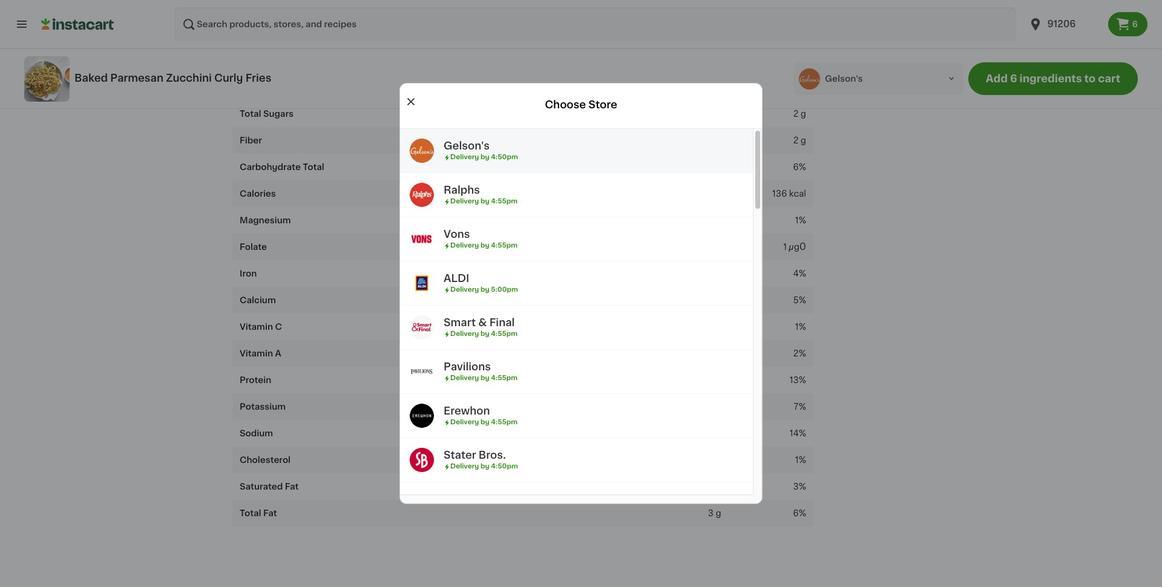 Task type: describe. For each thing, give the bounding box(es) containing it.
1 % for vitamin c
[[795, 323, 806, 331]]

ingredients
[[1020, 74, 1082, 84]]

delivery by 4:50pm for stater bros.
[[450, 463, 518, 470]]

g for fat
[[716, 509, 721, 518]]

saturated fat
[[240, 483, 299, 491]]

delivery for stater bros.
[[450, 463, 479, 470]]

delivery by 4:55pm for vons
[[450, 242, 518, 249]]

calories
[[240, 190, 276, 198]]

vons
[[444, 229, 470, 239]]

stater
[[444, 450, 476, 460]]

nutrition info
[[232, 76, 322, 89]]

carbohydrate total
[[240, 163, 324, 171]]

gelson's button
[[794, 62, 964, 95]]

delivery for gelson's
[[450, 154, 479, 160]]

1 inside 1 µg 0
[[783, 243, 787, 251]]

14
[[790, 429, 799, 438]]

1 down 14 %
[[795, 456, 799, 464]]

delivery by 4:55pm for pavilions
[[450, 375, 518, 381]]

3 % from the top
[[799, 269, 806, 278]]

choose
[[545, 100, 586, 110]]

erewhon
[[444, 406, 490, 416]]

curly
[[214, 73, 243, 83]]

fiber
[[240, 136, 262, 145]]

iu
[[712, 349, 721, 358]]

delivery for aldi
[[450, 286, 479, 293]]

by for erewhon
[[481, 419, 489, 426]]

choose store
[[545, 100, 617, 110]]

6 inside button
[[1010, 74, 1017, 84]]

5
[[793, 296, 799, 305]]

pavilions image
[[410, 360, 434, 384]]

store
[[589, 100, 617, 110]]

aldi image
[[410, 271, 434, 295]]

by for aldi
[[481, 286, 489, 293]]

vitamin c
[[240, 323, 282, 331]]

340
[[688, 429, 706, 438]]

fries
[[246, 73, 271, 83]]

add 6 ingredients to cart
[[986, 74, 1121, 84]]

4 for 4 mg
[[700, 216, 706, 225]]

g for total
[[716, 163, 721, 171]]

0
[[800, 242, 806, 251]]

2 %
[[794, 349, 806, 358]]

4:55pm for vons
[[491, 242, 518, 249]]

iron
[[240, 269, 257, 278]]

delivery for pavilions
[[450, 375, 479, 381]]

6 inside button
[[1132, 20, 1138, 28]]

cart
[[1098, 74, 1121, 84]]

4:55pm for pavilions
[[491, 375, 518, 381]]

delivery by 4:55pm for erewhon
[[450, 419, 518, 426]]

7
[[794, 403, 799, 411]]

dialog containing choose store
[[400, 83, 763, 527]]

aldi
[[444, 274, 469, 283]]

delivery for erewhon
[[450, 419, 479, 426]]

smart & final
[[444, 318, 515, 328]]

vitamin for vitamin a
[[240, 349, 273, 358]]

1 1 % from the top
[[795, 216, 806, 225]]

3 g
[[708, 509, 721, 518]]

by for vons
[[481, 242, 489, 249]]

9 % from the top
[[799, 429, 806, 438]]

baked
[[74, 73, 108, 83]]

total for total sugars
[[240, 110, 261, 118]]

1 µg 0
[[783, 242, 806, 251]]

1 down 5 at the right of page
[[795, 323, 799, 331]]

4 %
[[793, 269, 806, 278]]

6 % for 17 g
[[793, 163, 806, 171]]

protein
[[240, 376, 271, 384]]

info
[[296, 76, 322, 89]]

101 iu
[[697, 349, 721, 358]]

zucchini
[[166, 73, 212, 83]]

5:00pm
[[491, 286, 518, 293]]

stater bros. image
[[410, 448, 434, 472]]

total sugars
[[240, 110, 294, 118]]

by for ralphs
[[481, 198, 489, 205]]

potassium
[[240, 403, 286, 411]]

7 %
[[794, 403, 806, 411]]

1 % from the top
[[799, 163, 806, 171]]

delivery for smart & final
[[450, 331, 479, 337]]

folate
[[240, 243, 267, 251]]

14 %
[[790, 429, 806, 438]]

vitamin for vitamin c
[[240, 323, 273, 331]]

10 % from the top
[[799, 456, 806, 464]]

cholesterol
[[240, 456, 291, 464]]

1 up 1 µg 0
[[795, 216, 799, 225]]

by for stater bros.
[[481, 463, 489, 470]]

gelson's image inside button
[[799, 68, 820, 89]]

340 mg
[[688, 429, 721, 438]]



Task type: vqa. For each thing, say whether or not it's contained in the screenshot.


Task type: locate. For each thing, give the bounding box(es) containing it.
8 by from the top
[[481, 463, 489, 470]]

delivery by 4:55pm for ralphs
[[450, 198, 518, 205]]

6 % for 3 g
[[793, 509, 806, 518]]

a
[[275, 349, 281, 358]]

vitamin
[[240, 323, 273, 331], [240, 349, 273, 358]]

vitamin a
[[240, 349, 281, 358]]

4:55pm
[[491, 198, 518, 205], [491, 242, 518, 249], [491, 331, 518, 337], [491, 375, 518, 381], [491, 419, 518, 426]]

2 % from the top
[[799, 216, 806, 225]]

calcium
[[240, 296, 276, 305]]

5 delivery from the top
[[450, 331, 479, 337]]

ralphs image
[[410, 183, 434, 207]]

total
[[240, 110, 261, 118], [303, 163, 324, 171], [240, 509, 261, 518]]

7 delivery from the top
[[450, 419, 479, 426]]

delivery down erewhon
[[450, 419, 479, 426]]

delivery by 4:50pm
[[450, 154, 518, 160], [450, 463, 518, 470]]

by for gelson's
[[481, 154, 489, 160]]

mg
[[708, 216, 721, 225], [708, 429, 721, 438]]

carbohydrate
[[240, 163, 301, 171]]

bros.
[[479, 450, 506, 460]]

delivery by 4:55pm down &
[[450, 331, 518, 337]]

1 horizontal spatial gelson's image
[[799, 68, 820, 89]]

parmesan
[[110, 73, 163, 83]]

2 for total sugars
[[793, 110, 799, 118]]

0 vertical spatial mg
[[708, 216, 721, 225]]

ralphs
[[444, 185, 480, 195]]

4:55pm for ralphs
[[491, 198, 518, 205]]

2 2 from the top
[[793, 136, 799, 145]]

5 %
[[793, 296, 806, 305]]

1 6 % from the top
[[793, 163, 806, 171]]

17 g
[[705, 163, 721, 171]]

1 % up 0 at the right top
[[795, 216, 806, 225]]

mg for 340 mg
[[708, 429, 721, 438]]

smart & final image
[[410, 315, 434, 340]]

4 delivery from the top
[[450, 286, 479, 293]]

delivery for ralphs
[[450, 198, 479, 205]]

4 % from the top
[[799, 296, 806, 305]]

0 vertical spatial delivery by 4:50pm
[[450, 154, 518, 160]]

delivery down pavilions
[[450, 375, 479, 381]]

2 g
[[793, 110, 806, 118], [793, 136, 806, 145]]

0 vertical spatial 4
[[700, 216, 706, 225]]

3 by from the top
[[481, 242, 489, 249]]

136
[[772, 190, 787, 198]]

0 vertical spatial fat
[[285, 483, 299, 491]]

2 vitamin from the top
[[240, 349, 273, 358]]

1 2 from the top
[[793, 110, 799, 118]]

albertsons
[[444, 495, 502, 504]]

1 mg from the top
[[708, 216, 721, 225]]

delivery by 4:50pm for gelson's
[[450, 154, 518, 160]]

4:55pm for smart & final
[[491, 331, 518, 337]]

2 vertical spatial 2
[[794, 349, 799, 358]]

delivery by 4:50pm down bros.
[[450, 463, 518, 470]]

to
[[1085, 74, 1096, 84]]

total fat
[[240, 509, 277, 518]]

fat for saturated fat
[[285, 483, 299, 491]]

0 horizontal spatial fat
[[263, 509, 277, 518]]

fat for total fat
[[263, 509, 277, 518]]

1 vertical spatial vitamin
[[240, 349, 273, 358]]

0 horizontal spatial 4
[[700, 216, 706, 225]]

1 vertical spatial 2 g
[[793, 136, 806, 145]]

2 by from the top
[[481, 198, 489, 205]]

5 by from the top
[[481, 331, 489, 337]]

3 2 from the top
[[794, 349, 799, 358]]

6 %
[[793, 163, 806, 171], [793, 509, 806, 518]]

6 % from the top
[[799, 349, 806, 358]]

6 by from the top
[[481, 375, 489, 381]]

delivery by 4:55pm
[[450, 198, 518, 205], [450, 242, 518, 249], [450, 331, 518, 337], [450, 375, 518, 381], [450, 419, 518, 426]]

4:55pm for erewhon
[[491, 419, 518, 426]]

delivery by 5:00pm
[[450, 286, 518, 293]]

% down 7 % on the bottom right of page
[[799, 429, 806, 438]]

1 delivery from the top
[[450, 154, 479, 160]]

final
[[490, 318, 515, 328]]

3 delivery from the top
[[450, 242, 479, 249]]

2 for fiber
[[793, 136, 799, 145]]

total right carbohydrate
[[303, 163, 324, 171]]

4 down the 17
[[700, 216, 706, 225]]

7 % from the top
[[799, 376, 806, 384]]

delivery down 'stater'
[[450, 463, 479, 470]]

1 vertical spatial gelson's image
[[410, 139, 434, 163]]

4 delivery by 4:55pm from the top
[[450, 375, 518, 381]]

2 delivery by 4:55pm from the top
[[450, 242, 518, 249]]

sodium
[[240, 429, 273, 438]]

total for total fat
[[240, 509, 261, 518]]

1 vertical spatial delivery by 4:50pm
[[450, 463, 518, 470]]

2 delivery by 4:50pm from the top
[[450, 463, 518, 470]]

13 %
[[790, 376, 806, 384]]

by for smart & final
[[481, 331, 489, 337]]

5 % from the top
[[799, 323, 806, 331]]

sugars
[[263, 110, 294, 118]]

2 4:55pm from the top
[[491, 242, 518, 249]]

3 for 3 g
[[708, 509, 714, 518]]

2 4:50pm from the top
[[491, 463, 518, 470]]

4
[[700, 216, 706, 225], [793, 269, 799, 278]]

delivery
[[450, 154, 479, 160], [450, 198, 479, 205], [450, 242, 479, 249], [450, 286, 479, 293], [450, 331, 479, 337], [450, 375, 479, 381], [450, 419, 479, 426], [450, 463, 479, 470]]

magnesium
[[240, 216, 291, 225]]

2 vertical spatial 1 %
[[795, 456, 806, 464]]

2 mg from the top
[[708, 429, 721, 438]]

0 vertical spatial gelson's
[[825, 74, 863, 83]]

dialog
[[400, 83, 763, 527]]

3 delivery by 4:55pm from the top
[[450, 331, 518, 337]]

1 vertical spatial 1 %
[[795, 323, 806, 331]]

vitamin left a
[[240, 349, 273, 358]]

1 vertical spatial mg
[[708, 429, 721, 438]]

&
[[478, 318, 487, 328]]

3
[[793, 483, 799, 491], [708, 509, 714, 518]]

2 6 % from the top
[[793, 509, 806, 518]]

1 2 g from the top
[[793, 110, 806, 118]]

3 %
[[793, 483, 806, 491]]

11 % from the top
[[799, 483, 806, 491]]

by
[[481, 154, 489, 160], [481, 198, 489, 205], [481, 242, 489, 249], [481, 286, 489, 293], [481, 331, 489, 337], [481, 375, 489, 381], [481, 419, 489, 426], [481, 463, 489, 470]]

136 kcal
[[772, 190, 806, 198]]

3 4:55pm from the top
[[491, 331, 518, 337]]

1 vitamin from the top
[[240, 323, 273, 331]]

1 4:55pm from the top
[[491, 198, 518, 205]]

delivery by 4:55pm for smart & final
[[450, 331, 518, 337]]

% down 3 %
[[799, 509, 806, 518]]

4 up 5 at the right of page
[[793, 269, 799, 278]]

fat down the saturated fat on the left of the page
[[263, 509, 277, 518]]

gelson's inside button
[[825, 74, 863, 83]]

1 4:50pm from the top
[[491, 154, 518, 160]]

1 vertical spatial fat
[[263, 509, 277, 518]]

% up 13 %
[[799, 349, 806, 358]]

delivery down aldi
[[450, 286, 479, 293]]

g
[[801, 110, 806, 118], [801, 136, 806, 145], [716, 163, 721, 171], [716, 509, 721, 518]]

6
[[1132, 20, 1138, 28], [1010, 74, 1017, 84], [793, 163, 799, 171], [793, 509, 799, 518]]

1 % up 3 %
[[795, 456, 806, 464]]

1 left µg
[[783, 243, 787, 251]]

delivery for vons
[[450, 242, 479, 249]]

albertsons link
[[400, 482, 753, 527]]

% up 14 %
[[799, 403, 806, 411]]

delivery up ralphs
[[450, 154, 479, 160]]

2 vertical spatial total
[[240, 509, 261, 518]]

0 vertical spatial 1 %
[[795, 216, 806, 225]]

4 4:55pm from the top
[[491, 375, 518, 381]]

0 horizontal spatial gelson's
[[444, 141, 490, 151]]

fat right saturated
[[285, 483, 299, 491]]

8 % from the top
[[799, 403, 806, 411]]

6 delivery from the top
[[450, 375, 479, 381]]

%
[[799, 163, 806, 171], [799, 216, 806, 225], [799, 269, 806, 278], [799, 296, 806, 305], [799, 323, 806, 331], [799, 349, 806, 358], [799, 376, 806, 384], [799, 403, 806, 411], [799, 429, 806, 438], [799, 456, 806, 464], [799, 483, 806, 491], [799, 509, 806, 518]]

gelson's
[[825, 74, 863, 83], [444, 141, 490, 151]]

% up 0 at the right top
[[799, 216, 806, 225]]

by for pavilions
[[481, 375, 489, 381]]

add
[[986, 74, 1008, 84]]

c
[[275, 323, 282, 331]]

saturated
[[240, 483, 283, 491]]

4:50pm for stater bros.
[[491, 463, 518, 470]]

2 g for total sugars
[[793, 110, 806, 118]]

delivery down vons
[[450, 242, 479, 249]]

3 1 % from the top
[[795, 456, 806, 464]]

1 horizontal spatial gelson's
[[825, 74, 863, 83]]

2 1 % from the top
[[795, 323, 806, 331]]

0 horizontal spatial gelson's image
[[410, 139, 434, 163]]

0 vertical spatial gelson's image
[[799, 68, 820, 89]]

1 %
[[795, 216, 806, 225], [795, 323, 806, 331], [795, 456, 806, 464]]

erewhon image
[[410, 404, 434, 428]]

2 g for fiber
[[793, 136, 806, 145]]

g for sugars
[[801, 110, 806, 118]]

0 vertical spatial vitamin
[[240, 323, 273, 331]]

kcal
[[789, 190, 806, 198]]

1 % up 2 %
[[795, 323, 806, 331]]

0 vertical spatial 6 %
[[793, 163, 806, 171]]

gelson's image
[[799, 68, 820, 89], [410, 139, 434, 163]]

4:50pm for gelson's
[[491, 154, 518, 160]]

5 delivery by 4:55pm from the top
[[450, 419, 518, 426]]

baked parmesan zucchini curly fries
[[74, 73, 271, 83]]

delivery by 4:50pm up ralphs
[[450, 154, 518, 160]]

0 horizontal spatial 3
[[708, 509, 714, 518]]

13
[[790, 376, 799, 384]]

8 delivery from the top
[[450, 463, 479, 470]]

1 vertical spatial gelson's
[[444, 141, 490, 151]]

1 by from the top
[[481, 154, 489, 160]]

mg for 4 mg
[[708, 216, 721, 225]]

nutrition
[[232, 76, 293, 89]]

2 2 g from the top
[[793, 136, 806, 145]]

fat
[[285, 483, 299, 491], [263, 509, 277, 518]]

% up 2 %
[[799, 323, 806, 331]]

2
[[793, 110, 799, 118], [793, 136, 799, 145], [794, 349, 799, 358]]

1 vertical spatial total
[[303, 163, 324, 171]]

µg
[[789, 243, 800, 251]]

1
[[795, 216, 799, 225], [783, 243, 787, 251], [795, 323, 799, 331], [795, 456, 799, 464]]

2 delivery from the top
[[450, 198, 479, 205]]

add 6 ingredients to cart button
[[969, 62, 1138, 95]]

1 delivery by 4:55pm from the top
[[450, 198, 518, 205]]

% up "5 %"
[[799, 269, 806, 278]]

delivery by 4:55pm down vons
[[450, 242, 518, 249]]

1 vertical spatial 4:50pm
[[491, 463, 518, 470]]

vitamin left c
[[240, 323, 273, 331]]

6 % up kcal
[[793, 163, 806, 171]]

4 mg
[[700, 216, 721, 225]]

0 vertical spatial 2
[[793, 110, 799, 118]]

total down saturated
[[240, 509, 261, 518]]

% up 7 % on the bottom right of page
[[799, 376, 806, 384]]

delivery by 4:55pm down erewhon
[[450, 419, 518, 426]]

1 vertical spatial 4
[[793, 269, 799, 278]]

instacart logo image
[[41, 17, 114, 31]]

3 for 3 %
[[793, 483, 799, 491]]

1 vertical spatial 2
[[793, 136, 799, 145]]

1 delivery by 4:50pm from the top
[[450, 154, 518, 160]]

stater bros.
[[444, 450, 506, 460]]

% up kcal
[[799, 163, 806, 171]]

5 4:55pm from the top
[[491, 419, 518, 426]]

1 horizontal spatial 4
[[793, 269, 799, 278]]

% up 3 %
[[799, 456, 806, 464]]

6 % down 3 %
[[793, 509, 806, 518]]

delivery by 4:55pm down ralphs
[[450, 198, 518, 205]]

vons image
[[410, 227, 434, 251]]

0 vertical spatial 3
[[793, 483, 799, 491]]

0 vertical spatial 4:50pm
[[491, 154, 518, 160]]

0 vertical spatial total
[[240, 110, 261, 118]]

smart
[[444, 318, 476, 328]]

4:50pm
[[491, 154, 518, 160], [491, 463, 518, 470]]

12 % from the top
[[799, 509, 806, 518]]

7 by from the top
[[481, 419, 489, 426]]

0 vertical spatial 2 g
[[793, 110, 806, 118]]

delivery down ralphs
[[450, 198, 479, 205]]

1 % for cholesterol
[[795, 456, 806, 464]]

1 horizontal spatial fat
[[285, 483, 299, 491]]

pavilions
[[444, 362, 491, 372]]

delivery by 4:55pm down pavilions
[[450, 375, 518, 381]]

4 by from the top
[[481, 286, 489, 293]]

17
[[705, 163, 714, 171]]

101
[[697, 349, 710, 358]]

1 vertical spatial 6 %
[[793, 509, 806, 518]]

mg down 17 g
[[708, 216, 721, 225]]

% down 4 % at the right top
[[799, 296, 806, 305]]

delivery down smart
[[450, 331, 479, 337]]

4 for 4 %
[[793, 269, 799, 278]]

1 horizontal spatial 3
[[793, 483, 799, 491]]

1 vertical spatial 3
[[708, 509, 714, 518]]

mg right 340
[[708, 429, 721, 438]]

total up the fiber
[[240, 110, 261, 118]]

6 button
[[1108, 12, 1148, 36]]

% down 14 %
[[799, 483, 806, 491]]



